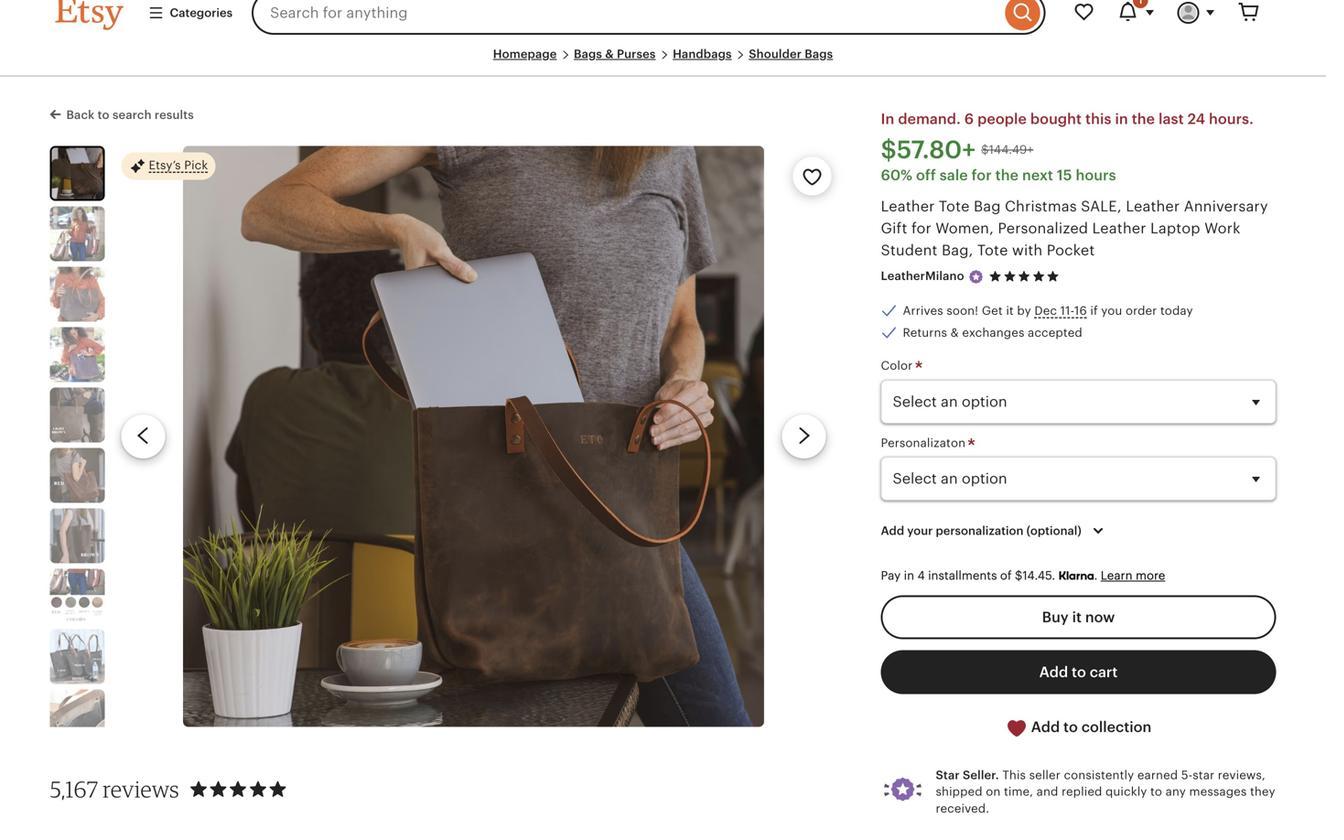 Task type: locate. For each thing, give the bounding box(es) containing it.
tab list
[[50, 819, 791, 819]]

tote up women,
[[939, 198, 970, 214]]

2 vertical spatial add
[[1031, 719, 1060, 736]]

time,
[[1004, 785, 1034, 799]]

to down earned
[[1151, 785, 1163, 799]]

it left by
[[1006, 304, 1014, 318]]

add inside dropdown button
[[881, 524, 905, 538]]

0 vertical spatial &
[[605, 47, 614, 61]]

0 vertical spatial the
[[1132, 111, 1155, 127]]

1 horizontal spatial the
[[1132, 111, 1155, 127]]

homepage
[[493, 47, 557, 61]]

star
[[936, 768, 960, 782]]

etsy's pick
[[149, 158, 208, 172]]

messages
[[1190, 785, 1247, 799]]

add for add your personalization (optional)
[[881, 524, 905, 538]]

personalization
[[936, 524, 1024, 538]]

categories banner
[[22, 0, 1304, 46]]

leathermilano
[[881, 269, 965, 283]]

bags right 'shoulder'
[[805, 47, 833, 61]]

0 vertical spatial in
[[1115, 111, 1129, 127]]

cart
[[1090, 664, 1118, 681]]

star
[[1193, 768, 1215, 782]]

leather tote bag christmas sale leather anniversary gift for image 4 image
[[50, 327, 105, 382]]

add to collection
[[1028, 719, 1152, 736]]

0 vertical spatial it
[[1006, 304, 1014, 318]]

categories
[[170, 6, 233, 20]]

15
[[1057, 167, 1072, 183]]

11-
[[1061, 304, 1075, 318]]

tote
[[939, 198, 970, 214], [978, 242, 1008, 258]]

add left cart
[[1040, 664, 1068, 681]]

add
[[881, 524, 905, 538], [1040, 664, 1068, 681], [1031, 719, 1060, 736]]

1 horizontal spatial &
[[951, 326, 959, 340]]

& left purses
[[605, 47, 614, 61]]

arrives
[[903, 304, 944, 318]]

& for bags
[[605, 47, 614, 61]]

1 vertical spatial in
[[904, 569, 914, 583]]

leather down 'sale,'
[[1093, 220, 1147, 236]]

results
[[155, 108, 194, 122]]

work
[[1205, 220, 1241, 236]]

0 vertical spatial add
[[881, 524, 905, 538]]

$57.80+
[[881, 136, 976, 164]]

with
[[1012, 242, 1043, 258]]

seller.
[[963, 768, 999, 782]]

in right this on the top right
[[1115, 111, 1129, 127]]

star_seller image
[[968, 269, 985, 285]]

categories button
[[134, 0, 246, 29]]

1 horizontal spatial it
[[1072, 609, 1082, 626]]

for right sale
[[972, 167, 992, 183]]

pick
[[184, 158, 208, 172]]

gift
[[881, 220, 908, 236]]

buy it now button
[[881, 596, 1277, 640]]

consistently
[[1064, 768, 1134, 782]]

60% off sale for the next 15 hours
[[881, 167, 1116, 183]]

0 horizontal spatial leather tote bag christmas sale leather anniversary gift for image 1 image
[[52, 148, 103, 199]]

to left cart
[[1072, 664, 1086, 681]]

& right returns
[[951, 326, 959, 340]]

the
[[1132, 111, 1155, 127], [996, 167, 1019, 183]]

$57.80+ $144.49+
[[881, 136, 1034, 164]]

leather tote bag christmas sale leather anniversary gift for image 3 image
[[50, 267, 105, 322]]

0 horizontal spatial &
[[605, 47, 614, 61]]

handbags link
[[673, 47, 732, 61]]

the left last
[[1132, 111, 1155, 127]]

sale,
[[1081, 198, 1122, 214]]

leather tote bag christmas sale leather anniversary gift for camel / tan image
[[50, 206, 105, 261]]

add for add to cart
[[1040, 664, 1068, 681]]

leather tote bag christmas sale leather anniversary gift for brown image
[[50, 508, 105, 563]]

menu bar containing homepage
[[55, 46, 1271, 77]]

if
[[1091, 304, 1098, 318]]

.
[[1094, 569, 1098, 583]]

None search field
[[252, 0, 1046, 35]]

1 vertical spatial add
[[1040, 664, 1068, 681]]

0 vertical spatial tote
[[939, 198, 970, 214]]

add left your
[[881, 524, 905, 538]]

it right buy at the bottom right
[[1072, 609, 1082, 626]]

0 horizontal spatial bags
[[574, 47, 602, 61]]

24
[[1188, 111, 1206, 127]]

leather tote bag christmas sale leather anniversary gift for image 10 image
[[50, 690, 105, 744]]

hours.
[[1209, 111, 1254, 127]]

leather tote bag christmas sale leather anniversary gift for image 6 image
[[50, 448, 105, 503]]

to right back
[[98, 108, 110, 122]]

bag
[[974, 198, 1001, 214]]

1 vertical spatial &
[[951, 326, 959, 340]]

1 horizontal spatial tote
[[978, 242, 1008, 258]]

in left 4
[[904, 569, 914, 583]]

bags left purses
[[574, 47, 602, 61]]

leather
[[881, 198, 935, 214], [1126, 198, 1180, 214], [1093, 220, 1147, 236]]

received.
[[936, 802, 990, 816]]

to left collection
[[1064, 719, 1078, 736]]

for up the student
[[912, 220, 932, 236]]

1 vertical spatial the
[[996, 167, 1019, 183]]

&
[[605, 47, 614, 61], [951, 326, 959, 340]]

in
[[1115, 111, 1129, 127], [904, 569, 914, 583]]

bags & purses
[[574, 47, 656, 61]]

1 vertical spatial it
[[1072, 609, 1082, 626]]

0 horizontal spatial in
[[904, 569, 914, 583]]

tote up star_seller icon
[[978, 242, 1008, 258]]

(optional)
[[1027, 524, 1082, 538]]

leathermilano link
[[881, 269, 965, 283]]

menu bar
[[55, 46, 1271, 77]]

0 vertical spatial for
[[972, 167, 992, 183]]

off
[[916, 167, 936, 183]]

pay
[[881, 569, 901, 583]]

the down $144.49+ at the right
[[996, 167, 1019, 183]]

1 vertical spatial for
[[912, 220, 932, 236]]

1 vertical spatial tote
[[978, 242, 1008, 258]]

leather tote bag christmas sale leather anniversary gift for image 1 image
[[183, 146, 764, 727], [52, 148, 103, 199]]

0 horizontal spatial it
[[1006, 304, 1014, 318]]

to for collection
[[1064, 719, 1078, 736]]

1 horizontal spatial bags
[[805, 47, 833, 61]]

last
[[1159, 111, 1184, 127]]

to inside "this seller consistently earned 5-star reviews, shipped on time, and replied quickly to any messages they received."
[[1151, 785, 1163, 799]]

leather up laptop
[[1126, 198, 1180, 214]]

quickly
[[1106, 785, 1147, 799]]

people
[[978, 111, 1027, 127]]

shoulder bags
[[749, 47, 833, 61]]

next
[[1022, 167, 1054, 183]]

5,167 reviews
[[50, 776, 179, 803]]

leather up gift
[[881, 198, 935, 214]]

0 horizontal spatial tote
[[939, 198, 970, 214]]

learn
[[1101, 569, 1133, 583]]

klarna
[[1059, 569, 1094, 583]]

0 horizontal spatial for
[[912, 220, 932, 236]]

add to collection button
[[881, 705, 1277, 751]]

order
[[1126, 304, 1157, 318]]

4
[[918, 569, 925, 583]]

0 horizontal spatial the
[[996, 167, 1019, 183]]

add your personalization (optional)
[[881, 524, 1082, 538]]

back to search results link
[[50, 105, 194, 123]]

add up seller
[[1031, 719, 1060, 736]]

leather tote bag christmas sale, leather anniversary gift for women, personalized leather laptop work student bag, tote with pocket
[[881, 198, 1268, 258]]



Task type: vqa. For each thing, say whether or not it's contained in the screenshot.
right the &
yes



Task type: describe. For each thing, give the bounding box(es) containing it.
1 horizontal spatial for
[[972, 167, 992, 183]]

collection
[[1082, 719, 1152, 736]]

search
[[113, 108, 152, 122]]

returns & exchanges accepted
[[903, 326, 1083, 340]]

2 bags from the left
[[805, 47, 833, 61]]

demand.
[[898, 111, 961, 127]]

to for cart
[[1072, 664, 1086, 681]]

16
[[1075, 304, 1087, 318]]

your
[[907, 524, 933, 538]]

dec
[[1035, 304, 1057, 318]]

leather tote bag christmas sale leather anniversary gift for light brown image
[[50, 387, 105, 442]]

of
[[1000, 569, 1012, 583]]

replied
[[1062, 785, 1103, 799]]

and
[[1037, 785, 1059, 799]]

back
[[66, 108, 95, 122]]

it inside button
[[1072, 609, 1082, 626]]

now
[[1086, 609, 1115, 626]]

& for returns
[[951, 326, 959, 340]]

back to search results
[[66, 108, 194, 122]]

60%
[[881, 167, 913, 183]]

none search field inside categories banner
[[252, 0, 1046, 35]]

add to cart
[[1040, 664, 1118, 681]]

this
[[1003, 768, 1026, 782]]

in inside the pay in 4 installments of $14.45. klarna . learn more
[[904, 569, 914, 583]]

on
[[986, 785, 1001, 799]]

$144.49+
[[981, 143, 1034, 157]]

for inside leather tote bag christmas sale, leather anniversary gift for women, personalized leather laptop work student bag, tote with pocket
[[912, 220, 932, 236]]

more
[[1136, 569, 1166, 583]]

to for search
[[98, 108, 110, 122]]

buy
[[1042, 609, 1069, 626]]

student
[[881, 242, 938, 258]]

this seller consistently earned 5-star reviews, shipped on time, and replied quickly to any messages they received.
[[936, 768, 1276, 816]]

earned
[[1138, 768, 1178, 782]]

5,167
[[50, 776, 98, 803]]

by
[[1017, 304, 1032, 318]]

bought
[[1031, 111, 1082, 127]]

leather tote bag christmas sale leather anniversary gift for image 9 image
[[50, 629, 105, 684]]

shoulder bags link
[[749, 47, 833, 61]]

pay in 4 installments of $14.45. klarna . learn more
[[881, 569, 1166, 583]]

6
[[965, 111, 974, 127]]

add your personalization (optional) button
[[867, 512, 1123, 550]]

1 horizontal spatial in
[[1115, 111, 1129, 127]]

anniversary
[[1184, 198, 1268, 214]]

bags & purses link
[[574, 47, 656, 61]]

purses
[[617, 47, 656, 61]]

bag,
[[942, 242, 974, 258]]

star seller.
[[936, 768, 999, 782]]

$14.45.
[[1015, 569, 1055, 583]]

personalizaton
[[881, 436, 969, 450]]

accepted
[[1028, 326, 1083, 340]]

shipped
[[936, 785, 983, 799]]

soon! get
[[947, 304, 1003, 318]]

arrives soon! get it by dec 11-16 if you order today
[[903, 304, 1193, 318]]

christmas
[[1005, 198, 1077, 214]]

1 bags from the left
[[574, 47, 602, 61]]

homepage link
[[493, 47, 557, 61]]

learn more button
[[1101, 569, 1166, 583]]

exchanges
[[962, 326, 1025, 340]]

handbags
[[673, 47, 732, 61]]

today
[[1161, 304, 1193, 318]]

sale
[[940, 167, 968, 183]]

add for add to collection
[[1031, 719, 1060, 736]]

5-
[[1182, 768, 1193, 782]]

etsy's
[[149, 158, 181, 172]]

1 horizontal spatial leather tote bag christmas sale leather anniversary gift for image 1 image
[[183, 146, 764, 727]]

color
[[881, 359, 916, 373]]

laptop
[[1151, 220, 1201, 236]]

returns
[[903, 326, 947, 340]]

Search for anything text field
[[252, 0, 1001, 35]]

they
[[1250, 785, 1276, 799]]

pocket
[[1047, 242, 1095, 258]]

shoulder
[[749, 47, 802, 61]]

hours
[[1076, 167, 1116, 183]]

etsy's pick button
[[121, 151, 215, 181]]

seller
[[1029, 768, 1061, 782]]

women,
[[936, 220, 994, 236]]

this
[[1086, 111, 1112, 127]]

reviews
[[103, 776, 179, 803]]

leather tote bag christmas sale leather anniversary gift for image 8 image
[[50, 569, 105, 624]]

add to cart button
[[881, 651, 1277, 695]]

in
[[881, 111, 895, 127]]



